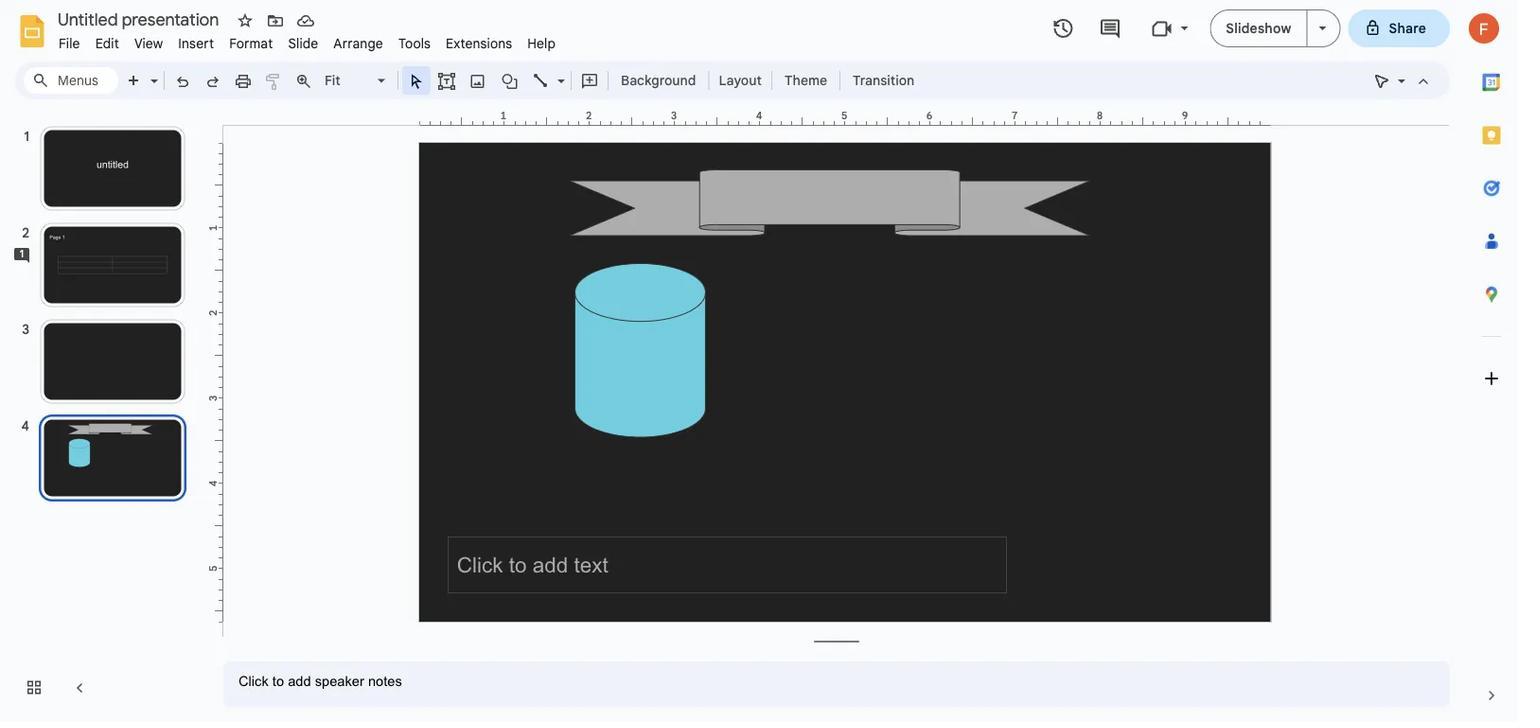 Task type: describe. For each thing, give the bounding box(es) containing it.
background
[[621, 72, 696, 89]]

theme button
[[776, 66, 836, 95]]

slideshow button
[[1210, 9, 1308, 47]]

share button
[[1349, 9, 1451, 47]]

menu bar inside menu bar banner
[[51, 25, 564, 56]]

transition button
[[845, 66, 923, 95]]

insert
[[178, 35, 214, 52]]

new slide with layout image
[[146, 68, 158, 75]]

format menu item
[[222, 32, 281, 54]]

tools menu item
[[391, 32, 439, 54]]

share
[[1390, 20, 1427, 36]]

view
[[134, 35, 163, 52]]

extensions menu item
[[439, 32, 520, 54]]

arrange menu item
[[326, 32, 391, 54]]

slideshow
[[1227, 20, 1292, 36]]

help menu item
[[520, 32, 564, 54]]

shape image
[[499, 67, 521, 94]]



Task type: vqa. For each thing, say whether or not it's contained in the screenshot.
the background inside Background button
no



Task type: locate. For each thing, give the bounding box(es) containing it.
Menus field
[[24, 67, 118, 94]]

main toolbar
[[117, 66, 924, 95]]

menu bar
[[51, 25, 564, 56]]

application
[[0, 0, 1519, 722]]

navigation
[[0, 107, 208, 722]]

insert menu item
[[171, 32, 222, 54]]

format
[[229, 35, 273, 52]]

tab list inside menu bar banner
[[1466, 56, 1519, 669]]

tools
[[399, 35, 431, 52]]

menu bar banner
[[0, 0, 1519, 722]]

tab list
[[1466, 56, 1519, 669]]

mode and view toolbar
[[1367, 62, 1439, 99]]

view menu item
[[127, 32, 171, 54]]

layout
[[719, 72, 762, 89]]

file
[[59, 35, 80, 52]]

edit menu item
[[88, 32, 127, 54]]

file menu item
[[51, 32, 88, 54]]

application containing slideshow
[[0, 0, 1519, 722]]

slide menu item
[[281, 32, 326, 54]]

Star checkbox
[[232, 8, 258, 34]]

help
[[528, 35, 556, 52]]

menu bar containing file
[[51, 25, 564, 56]]

extensions
[[446, 35, 512, 52]]

layout button
[[713, 66, 768, 95]]

edit
[[95, 35, 119, 52]]

theme
[[785, 72, 828, 89]]

Zoom field
[[319, 67, 394, 95]]

transition
[[853, 72, 915, 89]]

Rename text field
[[51, 8, 230, 30]]

navigation inside application
[[0, 107, 208, 722]]

Zoom text field
[[322, 67, 375, 94]]

arrange
[[334, 35, 383, 52]]

slide
[[288, 35, 319, 52]]

presentation options image
[[1320, 27, 1327, 30]]

background button
[[613, 66, 705, 95]]

insert image image
[[467, 67, 489, 94]]



